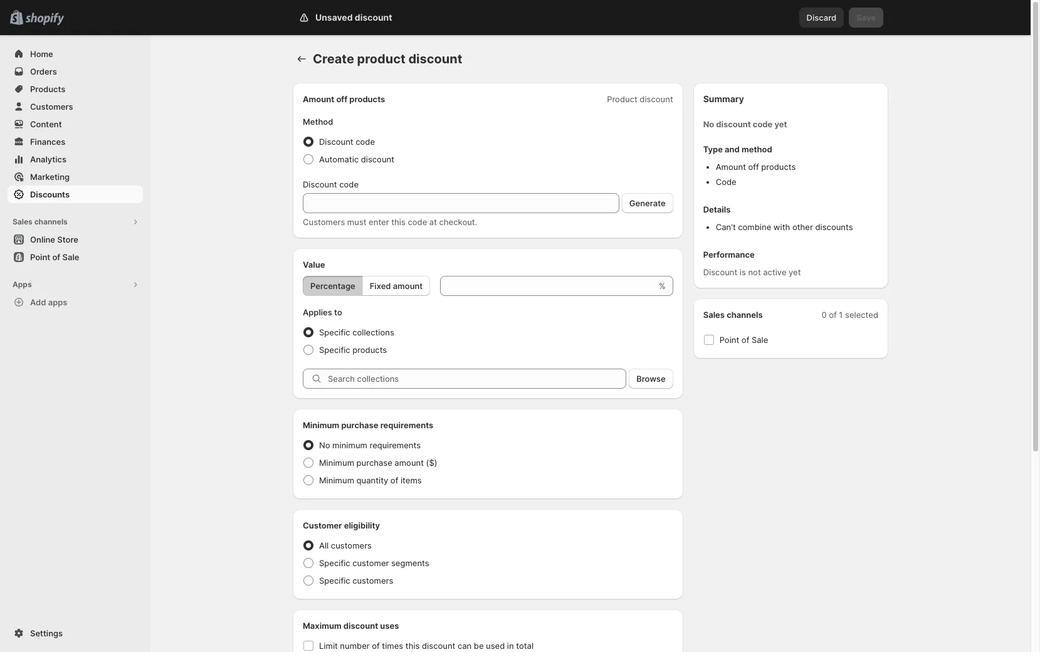 Task type: vqa. For each thing, say whether or not it's contained in the screenshot.
must
yes



Task type: describe. For each thing, give the bounding box(es) containing it.
1 horizontal spatial sales channels
[[704, 310, 763, 320]]

1 horizontal spatial yet
[[789, 267, 801, 277]]

must
[[347, 217, 367, 227]]

code up method
[[753, 119, 773, 129]]

all
[[319, 541, 329, 551]]

analytics
[[30, 154, 66, 164]]

method
[[303, 117, 333, 127]]

amount off products code
[[716, 162, 796, 187]]

specific for specific customer segments
[[319, 558, 350, 568]]

type and method
[[704, 144, 773, 154]]

1 vertical spatial sales
[[704, 310, 725, 320]]

active
[[764, 267, 787, 277]]

code up automatic discount
[[356, 137, 375, 147]]

minimum
[[333, 440, 368, 450]]

all customers
[[319, 541, 372, 551]]

specific for specific products
[[319, 345, 350, 355]]

summary
[[704, 93, 745, 104]]

0 vertical spatial discount
[[319, 137, 354, 147]]

performance
[[704, 250, 755, 260]]

requirements for no minimum requirements
[[370, 440, 421, 450]]

product discount
[[607, 94, 674, 104]]

no discount code yet
[[704, 119, 788, 129]]

code down automatic discount
[[339, 179, 359, 189]]

maximum
[[303, 621, 342, 631]]

type
[[704, 144, 723, 154]]

customers for customers
[[30, 102, 73, 112]]

0 vertical spatial yet
[[775, 119, 788, 129]]

amount for amount off products
[[303, 94, 335, 104]]

maximum discount uses
[[303, 621, 399, 631]]

applies to
[[303, 307, 342, 317]]

to
[[334, 307, 342, 317]]

1 vertical spatial amount
[[395, 458, 424, 468]]

1 vertical spatial this
[[406, 641, 420, 651]]

create
[[313, 51, 354, 66]]

at
[[430, 217, 437, 227]]

marketing
[[30, 172, 70, 182]]

specific collections
[[319, 327, 394, 337]]

%
[[659, 281, 666, 291]]

0 of 1 selected
[[822, 310, 879, 320]]

discard button
[[800, 8, 844, 28]]

limit
[[319, 641, 338, 651]]

content link
[[8, 115, 143, 133]]

other
[[793, 222, 814, 232]]

create product discount
[[313, 51, 463, 66]]

sales channels button
[[8, 213, 143, 231]]

discard
[[807, 13, 837, 23]]

selected
[[846, 310, 879, 320]]

in
[[507, 641, 514, 651]]

collections
[[353, 327, 394, 337]]

specific customers
[[319, 576, 394, 586]]

enter
[[369, 217, 389, 227]]

1
[[840, 310, 843, 320]]

of inside point of sale link
[[52, 252, 60, 262]]

no minimum requirements
[[319, 440, 421, 450]]

home link
[[8, 45, 143, 63]]

checkout.
[[439, 217, 478, 227]]

browse button
[[629, 369, 674, 389]]

times
[[382, 641, 403, 651]]

content
[[30, 119, 62, 129]]

can
[[458, 641, 472, 651]]

no for no minimum requirements
[[319, 440, 330, 450]]

discounts
[[816, 222, 853, 232]]

uses
[[380, 621, 399, 631]]

($)
[[426, 458, 438, 468]]

minimum quantity of items
[[319, 475, 422, 486]]

amount inside button
[[393, 281, 423, 291]]

products link
[[8, 80, 143, 98]]

apps
[[48, 297, 67, 307]]

customers for specific customers
[[353, 576, 394, 586]]

segments
[[391, 558, 429, 568]]

Discount code text field
[[303, 193, 620, 213]]

automatic discount
[[319, 154, 395, 164]]

quantity
[[357, 475, 388, 486]]

sales inside button
[[13, 217, 32, 226]]

specific for specific collections
[[319, 327, 350, 337]]

combine
[[738, 222, 772, 232]]

1 vertical spatial discount code
[[303, 179, 359, 189]]

used
[[486, 641, 505, 651]]

is
[[740, 267, 746, 277]]

generate button
[[622, 193, 674, 213]]

unsaved discount
[[316, 12, 392, 23]]

1 vertical spatial discount
[[303, 179, 337, 189]]

products for amount off products code
[[762, 162, 796, 172]]

applies
[[303, 307, 332, 317]]

online store link
[[8, 231, 143, 248]]

settings link
[[8, 625, 143, 642]]

discount for maximum discount uses
[[344, 621, 378, 631]]

online store
[[30, 235, 78, 245]]

1 vertical spatial channels
[[727, 310, 763, 320]]

discounts
[[30, 189, 70, 199]]

customer
[[353, 558, 389, 568]]

product
[[357, 51, 406, 66]]

sale inside button
[[62, 252, 79, 262]]

add apps button
[[8, 294, 143, 311]]

with
[[774, 222, 791, 232]]

apps button
[[8, 276, 143, 294]]

not
[[749, 267, 761, 277]]

generate
[[630, 198, 666, 208]]

method
[[742, 144, 773, 154]]

automatic
[[319, 154, 359, 164]]



Task type: locate. For each thing, give the bounding box(es) containing it.
1 horizontal spatial no
[[704, 119, 715, 129]]

product
[[607, 94, 638, 104]]

sales channels down is
[[704, 310, 763, 320]]

2 vertical spatial discount
[[704, 267, 738, 277]]

Search collections text field
[[328, 369, 627, 389]]

sales down discount is not active yet
[[704, 310, 725, 320]]

0 vertical spatial no
[[704, 119, 715, 129]]

0 horizontal spatial channels
[[34, 217, 68, 226]]

no left "minimum"
[[319, 440, 330, 450]]

discount for product discount
[[640, 94, 674, 104]]

requirements up no minimum requirements
[[381, 420, 434, 430]]

this right enter
[[392, 217, 406, 227]]

purchase
[[342, 420, 379, 430], [357, 458, 393, 468]]

sales
[[13, 217, 32, 226], [704, 310, 725, 320]]

0 vertical spatial sale
[[62, 252, 79, 262]]

no up type
[[704, 119, 715, 129]]

1 vertical spatial sales channels
[[704, 310, 763, 320]]

number
[[340, 641, 370, 651]]

search
[[386, 13, 413, 23]]

can't combine with other discounts
[[716, 222, 853, 232]]

customers down specific customer segments
[[353, 576, 394, 586]]

customers for all customers
[[331, 541, 372, 551]]

customers left must
[[303, 217, 345, 227]]

percentage
[[311, 281, 356, 291]]

home
[[30, 49, 53, 59]]

purchase up "minimum"
[[342, 420, 379, 430]]

value
[[303, 260, 325, 270]]

0 vertical spatial off
[[336, 94, 348, 104]]

customers down customer eligibility
[[331, 541, 372, 551]]

1 vertical spatial yet
[[789, 267, 801, 277]]

customers for customers must enter this code at checkout.
[[303, 217, 345, 227]]

0 horizontal spatial off
[[336, 94, 348, 104]]

discount code down automatic
[[303, 179, 359, 189]]

amount right fixed on the left of page
[[393, 281, 423, 291]]

customers
[[331, 541, 372, 551], [353, 576, 394, 586]]

orders link
[[8, 63, 143, 80]]

online
[[30, 235, 55, 245]]

finances link
[[8, 133, 143, 151]]

1 horizontal spatial amount
[[716, 162, 746, 172]]

amount up items
[[395, 458, 424, 468]]

0 vertical spatial discount code
[[319, 137, 375, 147]]

1 horizontal spatial point
[[720, 335, 740, 345]]

minimum down "minimum"
[[319, 458, 354, 468]]

minimum up "minimum"
[[303, 420, 340, 430]]

yet
[[775, 119, 788, 129], [789, 267, 801, 277]]

1 vertical spatial products
[[762, 162, 796, 172]]

3 specific from the top
[[319, 558, 350, 568]]

discount up automatic
[[319, 137, 354, 147]]

0 vertical spatial requirements
[[381, 420, 434, 430]]

percentage button
[[303, 276, 363, 296]]

marketing link
[[8, 168, 143, 186]]

products down collections
[[353, 345, 387, 355]]

minimum for minimum quantity of items
[[319, 475, 354, 486]]

0 vertical spatial amount
[[303, 94, 335, 104]]

products down product
[[350, 94, 385, 104]]

browse
[[637, 374, 666, 384]]

discount down the performance
[[704, 267, 738, 277]]

yet right active
[[789, 267, 801, 277]]

of
[[52, 252, 60, 262], [829, 310, 837, 320], [742, 335, 750, 345], [391, 475, 399, 486], [372, 641, 380, 651]]

off for amount off products code
[[749, 162, 760, 172]]

and
[[725, 144, 740, 154]]

point of sale inside point of sale link
[[30, 252, 79, 262]]

minimum purchase amount ($)
[[319, 458, 438, 468]]

discount for unsaved discount
[[355, 12, 392, 23]]

specific
[[319, 327, 350, 337], [319, 345, 350, 355], [319, 558, 350, 568], [319, 576, 350, 586]]

0 vertical spatial minimum
[[303, 420, 340, 430]]

1 vertical spatial no
[[319, 440, 330, 450]]

amount
[[393, 281, 423, 291], [395, 458, 424, 468]]

discount for automatic discount
[[361, 154, 395, 164]]

discounts link
[[8, 186, 143, 203]]

no for no discount code yet
[[704, 119, 715, 129]]

0 horizontal spatial point
[[30, 252, 50, 262]]

1 horizontal spatial point of sale
[[720, 335, 769, 345]]

specific for specific customers
[[319, 576, 350, 586]]

0 horizontal spatial sales channels
[[13, 217, 68, 226]]

this right times
[[406, 641, 420, 651]]

channels
[[34, 217, 68, 226], [727, 310, 763, 320]]

code
[[753, 119, 773, 129], [356, 137, 375, 147], [339, 179, 359, 189], [408, 217, 427, 227]]

0 vertical spatial this
[[392, 217, 406, 227]]

shopify image
[[25, 13, 64, 26]]

sales channels inside sales channels button
[[13, 217, 68, 226]]

requirements for minimum purchase requirements
[[381, 420, 434, 430]]

purchase for amount
[[357, 458, 393, 468]]

apps
[[13, 280, 32, 289]]

0 vertical spatial point of sale
[[30, 252, 79, 262]]

settings
[[30, 629, 63, 639]]

0 horizontal spatial yet
[[775, 119, 788, 129]]

analytics link
[[8, 151, 143, 168]]

1 horizontal spatial sale
[[752, 335, 769, 345]]

no
[[704, 119, 715, 129], [319, 440, 330, 450]]

specific customer segments
[[319, 558, 429, 568]]

products for amount off products
[[350, 94, 385, 104]]

customer
[[303, 521, 342, 531]]

amount up method
[[303, 94, 335, 104]]

requirements up minimum purchase amount ($)
[[370, 440, 421, 450]]

products inside amount off products code
[[762, 162, 796, 172]]

1 vertical spatial point
[[720, 335, 740, 345]]

store
[[57, 235, 78, 245]]

point of sale link
[[8, 248, 143, 266]]

be
[[474, 641, 484, 651]]

0 horizontal spatial sale
[[62, 252, 79, 262]]

minimum left quantity
[[319, 475, 354, 486]]

customers down products
[[30, 102, 73, 112]]

products down method
[[762, 162, 796, 172]]

0 vertical spatial purchase
[[342, 420, 379, 430]]

off
[[336, 94, 348, 104], [749, 162, 760, 172]]

4 specific from the top
[[319, 576, 350, 586]]

search button
[[365, 8, 666, 28]]

2 specific from the top
[[319, 345, 350, 355]]

% text field
[[441, 276, 657, 296]]

0 vertical spatial channels
[[34, 217, 68, 226]]

channels down is
[[727, 310, 763, 320]]

sales up the online
[[13, 217, 32, 226]]

1 horizontal spatial customers
[[303, 217, 345, 227]]

1 horizontal spatial sales
[[704, 310, 725, 320]]

discount down automatic
[[303, 179, 337, 189]]

purchase up quantity
[[357, 458, 393, 468]]

1 vertical spatial purchase
[[357, 458, 393, 468]]

off inside amount off products code
[[749, 162, 760, 172]]

requirements
[[381, 420, 434, 430], [370, 440, 421, 450]]

1 vertical spatial requirements
[[370, 440, 421, 450]]

off for amount off products
[[336, 94, 348, 104]]

fixed amount
[[370, 281, 423, 291]]

1 specific from the top
[[319, 327, 350, 337]]

minimum for minimum purchase requirements
[[303, 420, 340, 430]]

online store button
[[0, 231, 151, 248]]

customer eligibility
[[303, 521, 380, 531]]

2 vertical spatial minimum
[[319, 475, 354, 486]]

0 horizontal spatial point of sale
[[30, 252, 79, 262]]

minimum purchase requirements
[[303, 420, 434, 430]]

products
[[30, 84, 65, 94]]

0 horizontal spatial sales
[[13, 217, 32, 226]]

specific products
[[319, 345, 387, 355]]

amount off products
[[303, 94, 385, 104]]

channels up online store
[[34, 217, 68, 226]]

total
[[516, 641, 534, 651]]

0 vertical spatial point
[[30, 252, 50, 262]]

discount code up automatic
[[319, 137, 375, 147]]

discount for no discount code yet
[[717, 119, 751, 129]]

save button
[[849, 8, 884, 28]]

2 vertical spatial products
[[353, 345, 387, 355]]

0 horizontal spatial amount
[[303, 94, 335, 104]]

code
[[716, 177, 737, 187]]

amount up code
[[716, 162, 746, 172]]

limit number of times this discount can be used in total
[[319, 641, 534, 651]]

1 vertical spatial minimum
[[319, 458, 354, 468]]

off down method
[[749, 162, 760, 172]]

channels inside button
[[34, 217, 68, 226]]

save
[[857, 13, 876, 23]]

0 horizontal spatial customers
[[30, 102, 73, 112]]

point inside button
[[30, 252, 50, 262]]

off down create
[[336, 94, 348, 104]]

1 vertical spatial customers
[[303, 217, 345, 227]]

point of sale button
[[0, 248, 151, 266]]

fixed amount button
[[362, 276, 430, 296]]

1 vertical spatial off
[[749, 162, 760, 172]]

discount
[[319, 137, 354, 147], [303, 179, 337, 189], [704, 267, 738, 277]]

customers must enter this code at checkout.
[[303, 217, 478, 227]]

sales channels
[[13, 217, 68, 226], [704, 310, 763, 320]]

1 vertical spatial point of sale
[[720, 335, 769, 345]]

discount code
[[319, 137, 375, 147], [303, 179, 359, 189]]

sales channels up the online
[[13, 217, 68, 226]]

0 vertical spatial sales channels
[[13, 217, 68, 226]]

1 horizontal spatial channels
[[727, 310, 763, 320]]

amount inside amount off products code
[[716, 162, 746, 172]]

0 vertical spatial customers
[[30, 102, 73, 112]]

0 vertical spatial products
[[350, 94, 385, 104]]

1 vertical spatial amount
[[716, 162, 746, 172]]

0
[[822, 310, 827, 320]]

0 vertical spatial customers
[[331, 541, 372, 551]]

details
[[704, 204, 731, 215]]

0 vertical spatial amount
[[393, 281, 423, 291]]

add
[[30, 297, 46, 307]]

products
[[350, 94, 385, 104], [762, 162, 796, 172], [353, 345, 387, 355]]

1 horizontal spatial off
[[749, 162, 760, 172]]

0 vertical spatial sales
[[13, 217, 32, 226]]

minimum for minimum purchase amount ($)
[[319, 458, 354, 468]]

point of sale
[[30, 252, 79, 262], [720, 335, 769, 345]]

code left at
[[408, 217, 427, 227]]

purchase for requirements
[[342, 420, 379, 430]]

1 vertical spatial sale
[[752, 335, 769, 345]]

1 vertical spatial customers
[[353, 576, 394, 586]]

yet up amount off products code
[[775, 119, 788, 129]]

amount for amount off products code
[[716, 162, 746, 172]]

eligibility
[[344, 521, 380, 531]]

amount
[[303, 94, 335, 104], [716, 162, 746, 172]]

0 horizontal spatial no
[[319, 440, 330, 450]]



